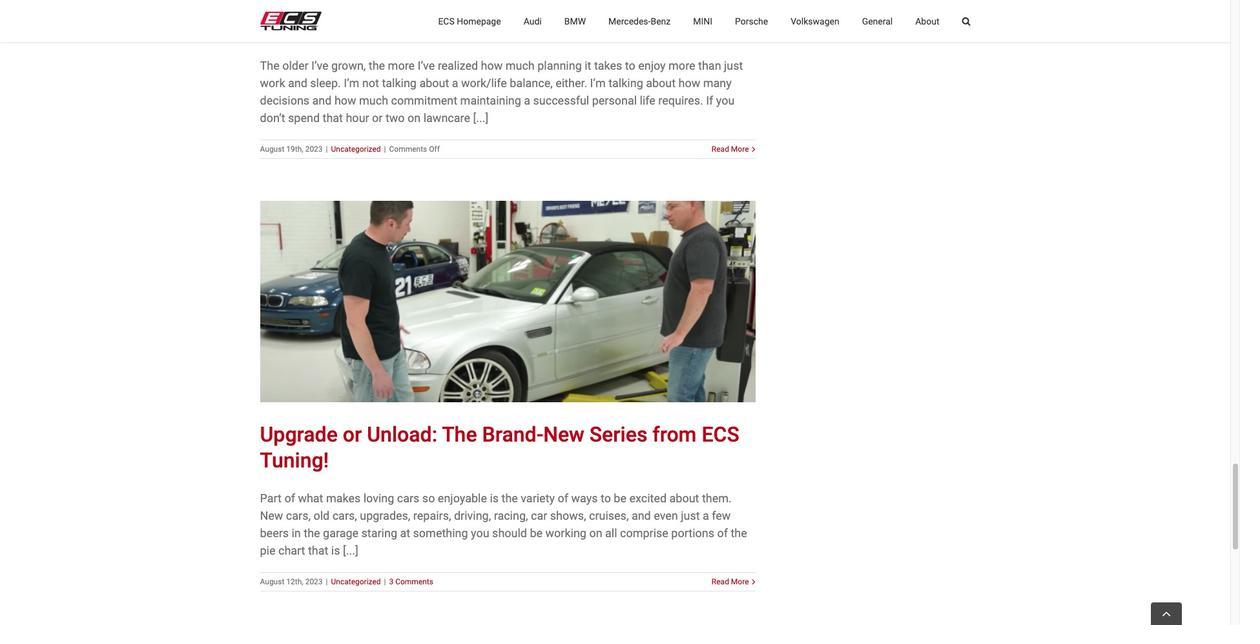 Task type: vqa. For each thing, say whether or not it's contained in the screenshot.
Uncategorized corresponding to 3
yes



Task type: locate. For each thing, give the bounding box(es) containing it.
1 vertical spatial new
[[260, 509, 283, 523]]

2 2023 from the top
[[305, 578, 323, 587]]

1 vertical spatial you
[[471, 527, 490, 540]]

read more link down the if
[[712, 143, 749, 155]]

august 19th, 2023 | uncategorized | comments off
[[260, 145, 440, 154]]

cars,
[[286, 509, 311, 523], [333, 509, 357, 523]]

2 read from the top
[[712, 578, 730, 587]]

loving
[[364, 492, 394, 505]]

from
[[653, 423, 697, 447]]

0 vertical spatial or
[[372, 111, 383, 125]]

cars, down makes
[[333, 509, 357, 523]]

2 uncategorized from the top
[[331, 578, 381, 587]]

new left series
[[544, 423, 585, 447]]

on left all
[[590, 527, 603, 540]]

2 august from the top
[[260, 578, 285, 587]]

that
[[323, 111, 343, 125], [308, 544, 329, 558]]

1 horizontal spatial is
[[490, 492, 499, 505]]

so
[[423, 492, 435, 505]]

1 more from the top
[[732, 145, 749, 154]]

0 horizontal spatial you
[[471, 527, 490, 540]]

uncategorized link
[[331, 145, 381, 154], [331, 578, 381, 587]]

1 vertical spatial how
[[679, 76, 701, 90]]

new inside part of what makes loving cars so enjoyable is the variety of ways to be excited about them. new cars, old cars, upgrades, repairs, driving, racing, car shows, cruises, and even just a few beers in the garage staring at something you should be working on all comprise portions of the pie chart that is [...]
[[260, 509, 283, 523]]

0 vertical spatial august
[[260, 145, 285, 154]]

uncategorized link for comments
[[331, 145, 381, 154]]

to
[[625, 59, 636, 72], [601, 492, 611, 505]]

ecs homepage link
[[438, 0, 501, 42]]

or inside the older i've grown, the more i've realized how much planning it takes to enjoy more than just work and sleep. i'm not talking about a work/life balance, either. i'm talking about how many decisions and how much commitment maintaining a successful personal life requires. if you don't spend that hour or two on lawncare [...]
[[372, 111, 383, 125]]

1 read more from the top
[[712, 145, 749, 154]]

1 horizontal spatial [...]
[[473, 111, 489, 125]]

how up work/life
[[481, 59, 503, 72]]

1 vertical spatial 2023
[[305, 578, 323, 587]]

commitment
[[391, 94, 458, 107]]

2 vertical spatial and
[[632, 509, 651, 523]]

you inside part of what makes loving cars so enjoyable is the variety of ways to be excited about them. new cars, old cars, upgrades, repairs, driving, racing, car shows, cruises, and even just a few beers in the garage staring at something you should be working on all comprise portions of the pie chart that is [...]
[[471, 527, 490, 540]]

2 read more link from the top
[[712, 576, 749, 588]]

0 horizontal spatial how
[[335, 94, 357, 107]]

2023 right the 19th,
[[305, 145, 323, 154]]

enjoyable
[[438, 492, 487, 505]]

you right the if
[[717, 94, 735, 107]]

0 vertical spatial more
[[732, 145, 749, 154]]

0 horizontal spatial is
[[331, 544, 340, 558]]

to for planning ahead
[[625, 59, 636, 72]]

12th,
[[287, 578, 304, 587]]

it
[[585, 59, 592, 72]]

ecs right from
[[702, 423, 740, 447]]

read
[[712, 145, 730, 154], [712, 578, 730, 587]]

1 vertical spatial a
[[524, 94, 531, 107]]

a down balance,
[[524, 94, 531, 107]]

of up the "shows,"
[[558, 492, 569, 505]]

the inside the older i've grown, the more i've realized how much planning it takes to enjoy more than just work and sleep. i'm not talking about a work/life balance, either. i'm talking about how many decisions and how much commitment maintaining a successful personal life requires. if you don't spend that hour or two on lawncare [...]
[[260, 59, 280, 72]]

how
[[481, 59, 503, 72], [679, 76, 701, 90], [335, 94, 357, 107]]

1 vertical spatial that
[[308, 544, 329, 558]]

1 vertical spatial to
[[601, 492, 611, 505]]

read more link down portions
[[712, 576, 749, 588]]

1 horizontal spatial more
[[669, 59, 696, 72]]

the up not
[[369, 59, 385, 72]]

i'm down it
[[590, 76, 606, 90]]

of down few
[[718, 527, 728, 540]]

1 vertical spatial or
[[343, 423, 362, 447]]

and down sleep.
[[313, 94, 332, 107]]

is up racing,
[[490, 492, 499, 505]]

0 vertical spatial is
[[490, 492, 499, 505]]

2023 for august 19th, 2023
[[305, 145, 323, 154]]

0 vertical spatial uncategorized
[[331, 145, 381, 154]]

to inside the older i've grown, the more i've realized how much planning it takes to enjoy more than just work and sleep. i'm not talking about a work/life balance, either. i'm talking about how many decisions and how much commitment maintaining a successful personal life requires. if you don't spend that hour or two on lawncare [...]
[[625, 59, 636, 72]]

1 vertical spatial uncategorized link
[[331, 578, 381, 587]]

0 vertical spatial be
[[614, 492, 627, 505]]

more for comments
[[732, 578, 749, 587]]

read more
[[712, 145, 749, 154], [712, 578, 749, 587]]

upgrade or unload: the brand-new series from ecs tuning! image
[[260, 201, 756, 403]]

0 horizontal spatial the
[[260, 59, 280, 72]]

uncategorized link down hour
[[331, 145, 381, 154]]

1 august from the top
[[260, 145, 285, 154]]

requires.
[[659, 94, 704, 107]]

1 horizontal spatial to
[[625, 59, 636, 72]]

porsche
[[736, 16, 769, 26]]

1 horizontal spatial you
[[717, 94, 735, 107]]

you
[[717, 94, 735, 107], [471, 527, 490, 540]]

august for august 19th, 2023 | uncategorized | comments off
[[260, 145, 285, 154]]

0 horizontal spatial just
[[681, 509, 700, 523]]

0 vertical spatial you
[[717, 94, 735, 107]]

read more down the if
[[712, 145, 749, 154]]

1 horizontal spatial cars,
[[333, 509, 357, 523]]

you down driving,
[[471, 527, 490, 540]]

1 horizontal spatial talking
[[609, 76, 644, 90]]

realized
[[438, 59, 478, 72]]

0 vertical spatial read more
[[712, 145, 749, 154]]

cars, up in
[[286, 509, 311, 523]]

to inside part of what makes loving cars so enjoyable is the variety of ways to be excited about them. new cars, old cars, upgrades, repairs, driving, racing, car shows, cruises, and even just a few beers in the garage staring at something you should be working on all comprise portions of the pie chart that is [...]
[[601, 492, 611, 505]]

1 horizontal spatial how
[[481, 59, 503, 72]]

a left few
[[703, 509, 710, 523]]

much down not
[[359, 94, 388, 107]]

1 vertical spatial on
[[590, 527, 603, 540]]

0 vertical spatial 2023
[[305, 145, 323, 154]]

2023 for august 12th, 2023
[[305, 578, 323, 587]]

0 horizontal spatial cars,
[[286, 509, 311, 523]]

and inside part of what makes loving cars so enjoyable is the variety of ways to be excited about them. new cars, old cars, upgrades, repairs, driving, racing, car shows, cruises, and even just a few beers in the garage staring at something you should be working on all comprise portions of the pie chart that is [...]
[[632, 509, 651, 523]]

i'm down grown,
[[344, 76, 360, 90]]

1 uncategorized from the top
[[331, 145, 381, 154]]

read down the if
[[712, 145, 730, 154]]

1 vertical spatial uncategorized
[[331, 578, 381, 587]]

more left than
[[669, 59, 696, 72]]

1 vertical spatial the
[[442, 423, 477, 447]]

chart
[[279, 544, 305, 558]]

older
[[283, 59, 309, 72]]

just inside part of what makes loving cars so enjoyable is the variety of ways to be excited about them. new cars, old cars, upgrades, repairs, driving, racing, car shows, cruises, and even just a few beers in the garage staring at something you should be working on all comprise portions of the pie chart that is [...]
[[681, 509, 700, 523]]

i've up sleep.
[[312, 59, 329, 72]]

and down older
[[288, 76, 308, 90]]

read down portions
[[712, 578, 730, 587]]

is down garage
[[331, 544, 340, 558]]

and
[[288, 76, 308, 90], [313, 94, 332, 107], [632, 509, 651, 523]]

the
[[369, 59, 385, 72], [502, 492, 518, 505], [304, 527, 320, 540], [731, 527, 748, 540]]

1 vertical spatial and
[[313, 94, 332, 107]]

0 horizontal spatial new
[[260, 509, 283, 523]]

and up comprise
[[632, 509, 651, 523]]

3 comments link
[[389, 578, 434, 587]]

more
[[388, 59, 415, 72], [669, 59, 696, 72]]

on
[[408, 111, 421, 125], [590, 527, 603, 540]]

a inside part of what makes loving cars so enjoyable is the variety of ways to be excited about them. new cars, old cars, upgrades, repairs, driving, racing, car shows, cruises, and even just a few beers in the garage staring at something you should be working on all comprise portions of the pie chart that is [...]
[[703, 509, 710, 523]]

a
[[452, 76, 459, 90], [524, 94, 531, 107], [703, 509, 710, 523]]

on right two
[[408, 111, 421, 125]]

0 vertical spatial to
[[625, 59, 636, 72]]

1 horizontal spatial on
[[590, 527, 603, 540]]

to for upgrade or unload: the brand-new series from ecs tuning!
[[601, 492, 611, 505]]

1 vertical spatial much
[[359, 94, 388, 107]]

0 vertical spatial just
[[725, 59, 744, 72]]

comments right 3
[[396, 578, 434, 587]]

0 vertical spatial read
[[712, 145, 730, 154]]

[...]
[[473, 111, 489, 125], [343, 544, 359, 558]]

just
[[725, 59, 744, 72], [681, 509, 700, 523]]

two
[[386, 111, 405, 125]]

august left the 19th,
[[260, 145, 285, 154]]

0 horizontal spatial i've
[[312, 59, 329, 72]]

about down enjoy
[[646, 76, 676, 90]]

that right 'chart'
[[308, 544, 329, 558]]

1 more from the left
[[388, 59, 415, 72]]

1 read more link from the top
[[712, 143, 749, 155]]

2 read more from the top
[[712, 578, 749, 587]]

1 vertical spatial read more
[[712, 578, 749, 587]]

that inside the older i've grown, the more i've realized how much planning it takes to enjoy more than just work and sleep. i'm not talking about a work/life balance, either. i'm talking about how many decisions and how much commitment maintaining a successful personal life requires. if you don't spend that hour or two on lawncare [...]
[[323, 111, 343, 125]]

[...] inside part of what makes loving cars so enjoyable is the variety of ways to be excited about them. new cars, old cars, upgrades, repairs, driving, racing, car shows, cruises, and even just a few beers in the garage staring at something you should be working on all comprise portions of the pie chart that is [...]
[[343, 544, 359, 558]]

audi link
[[524, 0, 542, 42]]

1 vertical spatial more
[[732, 578, 749, 587]]

2 uncategorized link from the top
[[331, 578, 381, 587]]

1 horizontal spatial the
[[442, 423, 477, 447]]

more for off
[[732, 145, 749, 154]]

0 horizontal spatial and
[[288, 76, 308, 90]]

ecs
[[438, 16, 455, 26], [702, 423, 740, 447]]

0 vertical spatial read more link
[[712, 143, 749, 155]]

all
[[606, 527, 618, 540]]

i've left realized
[[418, 59, 435, 72]]

1 2023 from the top
[[305, 145, 323, 154]]

| down two
[[384, 145, 386, 154]]

0 horizontal spatial i'm
[[344, 76, 360, 90]]

the left brand-
[[442, 423, 477, 447]]

more
[[732, 145, 749, 154], [732, 578, 749, 587]]

2 horizontal spatial a
[[703, 509, 710, 523]]

be up cruises,
[[614, 492, 627, 505]]

[...] down maintaining
[[473, 111, 489, 125]]

0 vertical spatial uncategorized link
[[331, 145, 381, 154]]

many
[[704, 76, 732, 90]]

more up commitment
[[388, 59, 415, 72]]

uncategorized left 3
[[331, 578, 381, 587]]

be
[[614, 492, 627, 505], [530, 527, 543, 540]]

the up racing,
[[502, 492, 518, 505]]

talking up personal
[[609, 76, 644, 90]]

2 vertical spatial a
[[703, 509, 710, 523]]

august left "12th,"
[[260, 578, 285, 587]]

how up hour
[[335, 94, 357, 107]]

in
[[292, 527, 301, 540]]

1 vertical spatial read more link
[[712, 576, 749, 588]]

read more link for comments
[[712, 576, 749, 588]]

1 i've from the left
[[312, 59, 329, 72]]

about up even
[[670, 492, 700, 505]]

that inside part of what makes loving cars so enjoyable is the variety of ways to be excited about them. new cars, old cars, upgrades, repairs, driving, racing, car shows, cruises, and even just a few beers in the garage staring at something you should be working on all comprise portions of the pie chart that is [...]
[[308, 544, 329, 558]]

1 horizontal spatial a
[[524, 94, 531, 107]]

1 horizontal spatial i'm
[[590, 76, 606, 90]]

than
[[699, 59, 722, 72]]

1 horizontal spatial i've
[[418, 59, 435, 72]]

1 horizontal spatial or
[[372, 111, 383, 125]]

1 horizontal spatial of
[[558, 492, 569, 505]]

of
[[285, 492, 295, 505], [558, 492, 569, 505], [718, 527, 728, 540]]

old
[[314, 509, 330, 523]]

that left hour
[[323, 111, 343, 125]]

1 vertical spatial ecs
[[702, 423, 740, 447]]

2 horizontal spatial of
[[718, 527, 728, 540]]

0 horizontal spatial talking
[[382, 76, 417, 90]]

ahead
[[346, 15, 406, 40]]

1 uncategorized link from the top
[[331, 145, 381, 154]]

to left enjoy
[[625, 59, 636, 72]]

talking right not
[[382, 76, 417, 90]]

the up work
[[260, 59, 280, 72]]

0 vertical spatial on
[[408, 111, 421, 125]]

0 vertical spatial new
[[544, 423, 585, 447]]

0 vertical spatial much
[[506, 59, 535, 72]]

0 vertical spatial [...]
[[473, 111, 489, 125]]

successful
[[534, 94, 590, 107]]

0 horizontal spatial more
[[388, 59, 415, 72]]

uncategorized link left 3
[[331, 578, 381, 587]]

much up balance,
[[506, 59, 535, 72]]

ecs left homepage
[[438, 16, 455, 26]]

1 read from the top
[[712, 145, 730, 154]]

you inside the older i've grown, the more i've realized how much planning it takes to enjoy more than just work and sleep. i'm not talking about a work/life balance, either. i'm talking about how many decisions and how much commitment maintaining a successful personal life requires. if you don't spend that hour or two on lawncare [...]
[[717, 94, 735, 107]]

1 horizontal spatial ecs
[[702, 423, 740, 447]]

of right the part
[[285, 492, 295, 505]]

0 horizontal spatial be
[[530, 527, 543, 540]]

0 horizontal spatial or
[[343, 423, 362, 447]]

2 horizontal spatial and
[[632, 509, 651, 523]]

0 vertical spatial that
[[323, 111, 343, 125]]

or left two
[[372, 111, 383, 125]]

0 horizontal spatial a
[[452, 76, 459, 90]]

or left "unload:"
[[343, 423, 362, 447]]

2 horizontal spatial how
[[679, 76, 701, 90]]

new down the part
[[260, 509, 283, 523]]

1 horizontal spatial and
[[313, 94, 332, 107]]

about
[[420, 76, 449, 90], [646, 76, 676, 90], [670, 492, 700, 505]]

is
[[490, 492, 499, 505], [331, 544, 340, 558]]

read for comments
[[712, 578, 730, 587]]

general link
[[863, 0, 893, 42]]

1 vertical spatial read
[[712, 578, 730, 587]]

uncategorized down hour
[[331, 145, 381, 154]]

much
[[506, 59, 535, 72], [359, 94, 388, 107]]

1 horizontal spatial new
[[544, 423, 585, 447]]

a down realized
[[452, 76, 459, 90]]

bmw
[[565, 16, 586, 26]]

comments left off at top left
[[389, 145, 427, 154]]

on inside part of what makes loving cars so enjoyable is the variety of ways to be excited about them. new cars, old cars, upgrades, repairs, driving, racing, car shows, cruises, and even just a few beers in the garage staring at something you should be working on all comprise portions of the pie chart that is [...]
[[590, 527, 603, 540]]

2 cars, from the left
[[333, 509, 357, 523]]

to up cruises,
[[601, 492, 611, 505]]

balance,
[[510, 76, 553, 90]]

mini link
[[694, 0, 713, 42]]

repairs,
[[414, 509, 451, 523]]

read more for august 19th, 2023 | uncategorized | comments off
[[712, 145, 749, 154]]

audi
[[524, 16, 542, 26]]

1 vertical spatial august
[[260, 578, 285, 587]]

0 vertical spatial ecs
[[438, 16, 455, 26]]

be down car at bottom left
[[530, 527, 543, 540]]

just up portions
[[681, 509, 700, 523]]

read for off
[[712, 145, 730, 154]]

how up requires.
[[679, 76, 701, 90]]

working
[[546, 527, 587, 540]]

1 vertical spatial [...]
[[343, 544, 359, 558]]

0 horizontal spatial [...]
[[343, 544, 359, 558]]

2 more from the top
[[732, 578, 749, 587]]

part of what makes loving cars so enjoyable is the variety of ways to be excited about them. new cars, old cars, upgrades, repairs, driving, racing, car shows, cruises, and even just a few beers in the garage staring at something you should be working on all comprise portions of the pie chart that is [...]
[[260, 492, 748, 558]]

0 vertical spatial the
[[260, 59, 280, 72]]

just up many
[[725, 59, 744, 72]]

[...] inside the older i've grown, the more i've realized how much planning it takes to enjoy more than just work and sleep. i'm not talking about a work/life balance, either. i'm talking about how many decisions and how much commitment maintaining a successful personal life requires. if you don't spend that hour or two on lawncare [...]
[[473, 111, 489, 125]]

0 horizontal spatial to
[[601, 492, 611, 505]]

part
[[260, 492, 282, 505]]

or
[[372, 111, 383, 125], [343, 423, 362, 447]]

[...] down garage
[[343, 544, 359, 558]]

1 vertical spatial is
[[331, 544, 340, 558]]

read more down portions
[[712, 578, 749, 587]]

1 vertical spatial just
[[681, 509, 700, 523]]

0 horizontal spatial on
[[408, 111, 421, 125]]

2023 right "12th,"
[[305, 578, 323, 587]]

1 horizontal spatial just
[[725, 59, 744, 72]]



Task type: describe. For each thing, give the bounding box(es) containing it.
just inside the older i've grown, the more i've realized how much planning it takes to enjoy more than just work and sleep. i'm not talking about a work/life balance, either. i'm talking about how many decisions and how much commitment maintaining a successful personal life requires. if you don't spend that hour or two on lawncare [...]
[[725, 59, 744, 72]]

off
[[429, 145, 440, 154]]

19th,
[[287, 145, 304, 154]]

the older i've grown, the more i've realized how much planning it takes to enjoy more than just work and sleep. i'm not talking about a work/life balance, either. i'm talking about how many decisions and how much commitment maintaining a successful personal life requires. if you don't spend that hour or two on lawncare [...]
[[260, 59, 744, 125]]

beers
[[260, 527, 289, 540]]

ecs tuning logo image
[[260, 12, 322, 30]]

0 vertical spatial a
[[452, 76, 459, 90]]

upgrade or unload: the brand-new series from ecs tuning! link
[[260, 423, 740, 473]]

at
[[400, 527, 410, 540]]

unload:
[[367, 423, 438, 447]]

general
[[863, 16, 893, 26]]

2 more from the left
[[669, 59, 696, 72]]

either.
[[556, 76, 588, 90]]

enjoy
[[639, 59, 666, 72]]

2 talking from the left
[[609, 76, 644, 90]]

if
[[707, 94, 714, 107]]

should
[[493, 527, 527, 540]]

0 vertical spatial and
[[288, 76, 308, 90]]

mercedes-
[[609, 16, 651, 26]]

cruises,
[[589, 509, 629, 523]]

what
[[298, 492, 323, 505]]

0 horizontal spatial ecs
[[438, 16, 455, 26]]

series
[[590, 423, 648, 447]]

don't
[[260, 111, 285, 125]]

porsche link
[[736, 0, 769, 42]]

the inside the upgrade or unload: the brand-new series from ecs tuning!
[[442, 423, 477, 447]]

1 talking from the left
[[382, 76, 417, 90]]

1 cars, from the left
[[286, 509, 311, 523]]

homepage
[[457, 16, 501, 26]]

decisions
[[260, 94, 310, 107]]

cars
[[397, 492, 420, 505]]

mercedes-benz link
[[609, 0, 671, 42]]

car
[[531, 509, 548, 523]]

shows,
[[550, 509, 587, 523]]

life
[[640, 94, 656, 107]]

garage
[[323, 527, 359, 540]]

work/life
[[462, 76, 507, 90]]

august 12th, 2023 | uncategorized | 3 comments
[[260, 578, 434, 587]]

0 horizontal spatial of
[[285, 492, 295, 505]]

planning
[[260, 15, 341, 40]]

variety
[[521, 492, 555, 505]]

ecs inside the upgrade or unload: the brand-new series from ecs tuning!
[[702, 423, 740, 447]]

on inside the older i've grown, the more i've realized how much planning it takes to enjoy more than just work and sleep. i'm not talking about a work/life balance, either. i'm talking about how many decisions and how much commitment maintaining a successful personal life requires. if you don't spend that hour or two on lawncare [...]
[[408, 111, 421, 125]]

or inside the upgrade or unload: the brand-new series from ecs tuning!
[[343, 423, 362, 447]]

mini
[[694, 16, 713, 26]]

brand-
[[482, 423, 544, 447]]

spend
[[288, 111, 320, 125]]

grown,
[[332, 59, 366, 72]]

takes
[[595, 59, 623, 72]]

the inside the older i've grown, the more i've realized how much planning it takes to enjoy more than just work and sleep. i'm not talking about a work/life balance, either. i'm talking about how many decisions and how much commitment maintaining a successful personal life requires. if you don't spend that hour or two on lawncare [...]
[[369, 59, 385, 72]]

[...] for ahead
[[473, 111, 489, 125]]

something
[[413, 527, 468, 540]]

maintaining
[[461, 94, 521, 107]]

ecs homepage
[[438, 16, 501, 26]]

planning
[[538, 59, 582, 72]]

3
[[389, 578, 394, 587]]

| left 3
[[384, 578, 386, 587]]

0 vertical spatial comments
[[389, 145, 427, 154]]

1 vertical spatial comments
[[396, 578, 434, 587]]

hour
[[346, 111, 369, 125]]

portions
[[672, 527, 715, 540]]

staring
[[362, 527, 397, 540]]

makes
[[326, 492, 361, 505]]

mercedes-benz
[[609, 16, 671, 26]]

planning ahead link
[[260, 15, 406, 40]]

read more for august 12th, 2023 | uncategorized | 3 comments
[[712, 578, 749, 587]]

1 horizontal spatial be
[[614, 492, 627, 505]]

few
[[712, 509, 731, 523]]

ways
[[572, 492, 598, 505]]

personal
[[592, 94, 637, 107]]

august for august 12th, 2023 | uncategorized | 3 comments
[[260, 578, 285, 587]]

excited
[[630, 492, 667, 505]]

racing,
[[494, 509, 528, 523]]

planning ahead
[[260, 15, 406, 40]]

not
[[362, 76, 379, 90]]

read more link for off
[[712, 143, 749, 155]]

about link
[[916, 0, 940, 42]]

about inside part of what makes loving cars so enjoyable is the variety of ways to be excited about them. new cars, old cars, upgrades, repairs, driving, racing, car shows, cruises, and even just a few beers in the garage staring at something you should be working on all comprise portions of the pie chart that is [...]
[[670, 492, 700, 505]]

about
[[916, 16, 940, 26]]

sleep.
[[310, 76, 341, 90]]

even
[[654, 509, 678, 523]]

bmw link
[[565, 0, 586, 42]]

| right the 19th,
[[326, 145, 328, 154]]

2 i'm from the left
[[590, 76, 606, 90]]

upgrade
[[260, 423, 338, 447]]

uncategorized for comments
[[331, 145, 381, 154]]

| right "12th,"
[[326, 578, 328, 587]]

driving,
[[454, 509, 491, 523]]

1 horizontal spatial much
[[506, 59, 535, 72]]

the down them.
[[731, 527, 748, 540]]

1 vertical spatial be
[[530, 527, 543, 540]]

upgrade or unload: the brand-new series from ecs tuning!
[[260, 423, 740, 473]]

upgrades,
[[360, 509, 411, 523]]

0 vertical spatial how
[[481, 59, 503, 72]]

2 i've from the left
[[418, 59, 435, 72]]

volkswagen link
[[791, 0, 840, 42]]

work
[[260, 76, 285, 90]]

uncategorized link for 3
[[331, 578, 381, 587]]

about up commitment
[[420, 76, 449, 90]]

pie
[[260, 544, 276, 558]]

uncategorized for 3
[[331, 578, 381, 587]]

them.
[[702, 492, 732, 505]]

new inside the upgrade or unload: the brand-new series from ecs tuning!
[[544, 423, 585, 447]]

0 horizontal spatial much
[[359, 94, 388, 107]]

lawncare
[[424, 111, 471, 125]]

tuning!
[[260, 448, 329, 473]]

the right in
[[304, 527, 320, 540]]

[...] for or
[[343, 544, 359, 558]]

2 vertical spatial how
[[335, 94, 357, 107]]

volkswagen
[[791, 16, 840, 26]]

1 i'm from the left
[[344, 76, 360, 90]]

benz
[[651, 16, 671, 26]]



